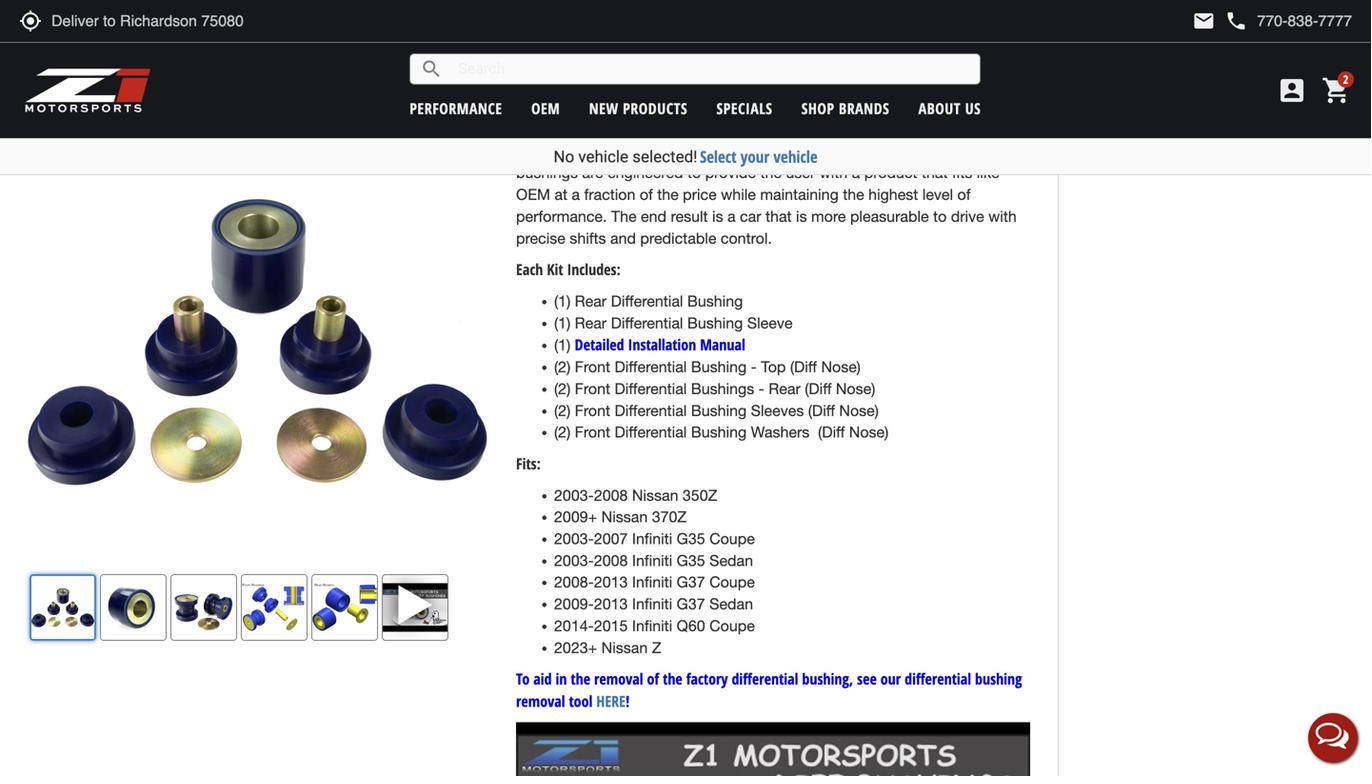 Task type: describe. For each thing, give the bounding box(es) containing it.
fits:
[[516, 453, 541, 474]]

(1) rear differential bushing (1) rear differential bushing sleeve (1) detailed installation manual (2) front differential bushing - top (diff nose) (2) front differential bushings - rear (diff nose) (2) front differential bushing sleeves (diff nose) (2) front differential bushing washers  (diff nose)
[[554, 292, 889, 441]]

tool
[[569, 691, 593, 711]]

search
[[420, 58, 443, 80]]

1 2008 from the top
[[594, 486, 628, 504]]

performance link
[[410, 98, 502, 119]]

includes:
[[567, 259, 621, 280]]

us
[[965, 98, 981, 119]]

here
[[596, 691, 626, 711]]

2 front from the top
[[575, 380, 610, 397]]

2 2003- from the top
[[554, 530, 594, 548]]

bushing inside "to aid in the removal of the factory differential bushing, see our differential bushing removal tool"
[[975, 669, 1022, 689]]

shop brands link
[[801, 98, 890, 119]]

drive
[[951, 208, 984, 225]]

detailed installation manual link
[[575, 334, 745, 355]]

the right 'in'
[[571, 669, 590, 689]]

sleeve
[[747, 314, 793, 332]]

phone link
[[1225, 10, 1352, 32]]

the up more
[[843, 186, 864, 203]]

vibration
[[904, 67, 963, 85]]

select your vehicle link
[[700, 146, 818, 168]]

1 vertical spatial bushings
[[516, 164, 578, 182]]

from
[[681, 142, 713, 160]]

0 vertical spatial and
[[874, 67, 900, 85]]

top
[[761, 358, 786, 376]]

4 (2) from the top
[[554, 423, 571, 441]]

a left car
[[727, 208, 736, 225]]

for for z1 differential bushings aren't just a repair item, they're an essential upgrade for enthusiasts from daily drivers to the weekend track warrior. z1 bushings are engineered to provide the user with a product that fits like oem at a fraction of the price while maintaining the highest level of performance. the end result is a car that is more pleasurable to drive with precise shifts and predictable control.
[[577, 142, 595, 160]]

z1 inside z1 differential bushings aren't just a repair item, they're an essential upgrade for enthusiasts from daily drivers to the weekend track warrior. z1 bushings are engineered to provide the user with a product that fits like oem at a fraction of the price while maintaining the highest level of performance. the end result is a car that is more pleasurable to drive with precise shifts and predictable control.
[[1005, 142, 1022, 160]]

account_box
[[1277, 75, 1307, 106]]

essential
[[915, 120, 975, 138]]

0 vertical spatial (diff
[[790, 358, 817, 376]]

2 2013 from the top
[[594, 595, 628, 613]]

350z
[[683, 486, 717, 504]]

to up user at the right
[[803, 142, 816, 160]]

transfer
[[564, 89, 616, 107]]

price
[[683, 186, 717, 203]]

detailed
[[575, 334, 624, 355]]

each kit includes:
[[516, 259, 621, 280]]

selected!
[[632, 147, 698, 166]]

2 vertical spatial nissan
[[601, 639, 648, 656]]

upgrade
[[516, 142, 573, 160]]

willing
[[621, 67, 663, 85]]

1 vertical spatial that
[[766, 208, 792, 225]]

2 (2) from the top
[[554, 380, 571, 397]]

your
[[741, 146, 769, 168]]

our
[[881, 669, 901, 689]]

z1 differential bushings aren't just a repair item, they're an essential upgrade for enthusiasts from daily drivers to the weekend track warrior. z1 bushings are engineered to provide the user with a product that fits like oem at a fraction of the price while maintaining the highest level of performance. the end result is a car that is more pleasurable to drive with precise shifts and predictable control.
[[516, 120, 1022, 247]]

1 2013 from the top
[[594, 573, 628, 591]]

warrior.
[[950, 142, 1000, 160]]

daily
[[717, 142, 748, 160]]

z
[[652, 639, 661, 656]]

1 coupe from the top
[[709, 530, 755, 548]]

!
[[626, 691, 630, 711]]

washers
[[751, 423, 810, 441]]

noise
[[834, 67, 870, 85]]

about us
[[918, 98, 981, 119]]

4 infiniti from the top
[[632, 595, 672, 613]]

bushing,
[[802, 669, 853, 689]]

Search search field
[[443, 54, 980, 84]]

shop brands
[[801, 98, 890, 119]]

z1 motorsports logo image
[[24, 67, 152, 114]]

3 2003- from the top
[[554, 552, 594, 569]]

brands
[[839, 98, 890, 119]]

each
[[516, 259, 543, 280]]

2 2008 from the top
[[594, 552, 628, 569]]

performance.
[[516, 208, 607, 225]]

to
[[516, 669, 530, 689]]

1 vertical spatial rear
[[575, 314, 607, 332]]

2 (1) from the top
[[554, 314, 571, 332]]

3 (1) from the top
[[554, 336, 571, 354]]

products
[[623, 98, 688, 119]]

0 vertical spatial oem
[[531, 98, 560, 119]]

2 infiniti from the top
[[632, 552, 672, 569]]

2 vertical spatial (diff
[[808, 402, 835, 419]]

shopping_cart
[[1322, 75, 1352, 106]]

aid
[[533, 669, 552, 689]]

no vehicle selected! select your vehicle
[[554, 146, 818, 168]]

level
[[922, 186, 953, 203]]

0 horizontal spatial with
[[819, 164, 848, 182]]

1 horizontal spatial vehicle
[[773, 146, 818, 168]]

mail link
[[1192, 10, 1215, 32]]

torque
[[516, 89, 560, 107]]

see
[[857, 669, 877, 689]]

0 horizontal spatial removal
[[516, 691, 565, 711]]

predictable
[[640, 229, 716, 247]]

just
[[722, 120, 746, 138]]

precise
[[516, 229, 565, 247]]

specials link
[[717, 98, 773, 119]]

select
[[700, 146, 737, 168]]

here link
[[596, 691, 626, 711]]

maintaining
[[760, 186, 839, 203]]

sleeves
[[751, 402, 804, 419]]

0 horizontal spatial -
[[751, 358, 757, 376]]

1 2003- from the top
[[554, 486, 594, 504]]

bushings
[[691, 380, 754, 397]]

they're
[[844, 120, 890, 138]]

like
[[977, 164, 1000, 182]]

to inside set for enthusiasts willing to trade some drivetrain noise and vibration for torque transfer and control.
[[667, 67, 681, 85]]

4 front from the top
[[575, 423, 610, 441]]

2015
[[594, 617, 628, 635]]

the up end
[[657, 186, 679, 203]]

2014-
[[554, 617, 594, 635]]

1 vertical spatial and
[[621, 89, 646, 107]]

rear
[[856, 44, 880, 64]]

0 vertical spatial z1
[[742, 44, 755, 64]]

about
[[918, 98, 961, 119]]

0 vertical spatial nissan
[[632, 486, 678, 504]]

1 horizontal spatial bushings
[[613, 120, 675, 138]]

1 is from the left
[[712, 208, 723, 225]]

here !
[[596, 691, 630, 711]]

track
[[912, 142, 946, 160]]

performance
[[410, 98, 502, 119]]

mail phone
[[1192, 10, 1248, 32]]

1 horizontal spatial -
[[759, 380, 764, 397]]

set
[[1006, 46, 1027, 63]]

370z
[[652, 508, 687, 526]]

z1 solid aluminum rear differential bushing
[[742, 44, 1002, 64]]

oem inside z1 differential bushings aren't just a repair item, they're an essential upgrade for enthusiasts from daily drivers to the weekend track warrior. z1 bushings are engineered to provide the user with a product that fits like oem at a fraction of the price while maintaining the highest level of performance. the end result is a car that is more pleasurable to drive with precise shifts and predictable control.
[[516, 186, 550, 203]]

vehicle inside no vehicle selected! select your vehicle
[[578, 147, 628, 166]]

kit
[[547, 259, 563, 280]]

2 is from the left
[[796, 208, 807, 225]]

of down engineered
[[640, 186, 653, 203]]

z1 solid aluminum rear differential bushing link
[[742, 44, 1002, 64]]



Task type: vqa. For each thing, say whether or not it's contained in the screenshot.
& Up related to 3 & up Element
no



Task type: locate. For each thing, give the bounding box(es) containing it.
3 coupe from the top
[[709, 617, 755, 635]]

5 infiniti from the top
[[632, 617, 672, 635]]

oem left at
[[516, 186, 550, 203]]

oem up z1 differential
[[531, 98, 560, 119]]

1 g35 from the top
[[677, 530, 705, 548]]

2 horizontal spatial for
[[967, 67, 985, 85]]

sedan up factory
[[709, 595, 753, 613]]

removal
[[594, 669, 643, 689], [516, 691, 565, 711]]

0 horizontal spatial z1
[[742, 44, 755, 64]]

of down fits
[[957, 186, 971, 203]]

0 vertical spatial sedan
[[709, 552, 753, 569]]

2007
[[594, 530, 628, 548]]

a down weekend
[[852, 164, 860, 182]]

highest
[[869, 186, 918, 203]]

0 vertical spatial -
[[751, 358, 757, 376]]

enthusiasts
[[539, 67, 616, 85], [600, 142, 677, 160]]

0 vertical spatial 2013
[[594, 573, 628, 591]]

1 vertical spatial coupe
[[709, 573, 755, 591]]

with right user at the right
[[819, 164, 848, 182]]

rear up detailed
[[575, 314, 607, 332]]

2013
[[594, 573, 628, 591], [594, 595, 628, 613]]

2008 down 2007
[[594, 552, 628, 569]]

of down z
[[647, 669, 659, 689]]

1 horizontal spatial for
[[577, 142, 595, 160]]

factory
[[686, 669, 728, 689]]

the
[[821, 142, 842, 160], [760, 164, 782, 182], [657, 186, 679, 203], [843, 186, 864, 203], [571, 669, 590, 689], [663, 669, 683, 689]]

1 vertical spatial 2008
[[594, 552, 628, 569]]

(diff right top
[[790, 358, 817, 376]]

3 front from the top
[[575, 402, 610, 419]]

vehicle down repair
[[773, 146, 818, 168]]

3 (2) from the top
[[554, 402, 571, 419]]

item,
[[806, 120, 839, 138]]

control. inside z1 differential bushings aren't just a repair item, they're an essential upgrade for enthusiasts from daily drivers to the weekend track warrior. z1 bushings are engineered to provide the user with a product that fits like oem at a fraction of the price while maintaining the highest level of performance. the end result is a car that is more pleasurable to drive with precise shifts and predictable control.
[[721, 229, 772, 247]]

2003- down 2009+
[[554, 530, 594, 548]]

0 horizontal spatial vehicle
[[578, 147, 628, 166]]

1 vertical spatial 2003-
[[554, 530, 594, 548]]

2 coupe from the top
[[709, 573, 755, 591]]

control. inside set for enthusiasts willing to trade some drivetrain noise and vibration for torque transfer and control.
[[650, 89, 702, 107]]

set for enthusiasts willing to trade some drivetrain noise and vibration for torque transfer and control.
[[516, 46, 1027, 107]]

and down the
[[610, 229, 636, 247]]

0 horizontal spatial bushings
[[516, 164, 578, 182]]

rear up sleeves on the right
[[769, 380, 801, 397]]

enthusiasts up the "transfer"
[[539, 67, 616, 85]]

2003- up 2009+
[[554, 486, 594, 504]]

1 horizontal spatial control.
[[721, 229, 772, 247]]

bushings down new products 'link'
[[613, 120, 675, 138]]

2 vertical spatial coupe
[[709, 617, 755, 635]]

1 vertical spatial z1
[[1005, 142, 1022, 160]]

0 horizontal spatial is
[[712, 208, 723, 225]]

mail
[[1192, 10, 1215, 32]]

enthusiasts inside z1 differential bushings aren't just a repair item, they're an essential upgrade for enthusiasts from daily drivers to the weekend track warrior. z1 bushings are engineered to provide the user with a product that fits like oem at a fraction of the price while maintaining the highest level of performance. the end result is a car that is more pleasurable to drive with precise shifts and predictable control.
[[600, 142, 677, 160]]

3 infiniti from the top
[[632, 573, 672, 591]]

2008
[[594, 486, 628, 504], [594, 552, 628, 569]]

enthusiasts inside set for enthusiasts willing to trade some drivetrain noise and vibration for torque transfer and control.
[[539, 67, 616, 85]]

1 vertical spatial (diff
[[805, 380, 832, 397]]

nissan up 2007
[[601, 508, 648, 526]]

an
[[894, 120, 911, 138]]

0 vertical spatial that
[[922, 164, 948, 182]]

(diff up washers
[[805, 380, 832, 397]]

to down level
[[933, 208, 947, 225]]

0 vertical spatial control.
[[650, 89, 702, 107]]

1 vertical spatial with
[[988, 208, 1017, 225]]

a right just
[[750, 120, 759, 138]]

2 vertical spatial rear
[[769, 380, 801, 397]]

1 vertical spatial g37
[[677, 595, 705, 613]]

(diff right sleeves on the right
[[808, 402, 835, 419]]

for up torque
[[516, 67, 534, 85]]

bushings
[[613, 120, 675, 138], [516, 164, 578, 182]]

a right at
[[572, 186, 580, 203]]

rear down includes:
[[575, 292, 607, 310]]

1 vertical spatial oem
[[516, 186, 550, 203]]

installation
[[628, 334, 696, 355]]

2009+
[[554, 508, 597, 526]]

1 vertical spatial bushing
[[975, 669, 1022, 689]]

1 horizontal spatial is
[[796, 208, 807, 225]]

g35
[[677, 530, 705, 548], [677, 552, 705, 569]]

nissan
[[632, 486, 678, 504], [601, 508, 648, 526], [601, 639, 648, 656]]

bushing
[[955, 44, 1002, 64], [975, 669, 1022, 689]]

the down drivers
[[760, 164, 782, 182]]

1 vertical spatial g35
[[677, 552, 705, 569]]

sedan
[[709, 552, 753, 569], [709, 595, 753, 613]]

0 vertical spatial (1)
[[554, 292, 571, 310]]

to down "from"
[[687, 164, 701, 182]]

engineered
[[608, 164, 683, 182]]

with right 'drive'
[[988, 208, 1017, 225]]

0 vertical spatial bushing
[[955, 44, 1002, 64]]

nissan up 370z
[[632, 486, 678, 504]]

drivetrain
[[766, 67, 829, 85]]

of
[[640, 186, 653, 203], [957, 186, 971, 203], [647, 669, 659, 689]]

2 g35 from the top
[[677, 552, 705, 569]]

(1)
[[554, 292, 571, 310], [554, 314, 571, 332], [554, 336, 571, 354]]

z1
[[742, 44, 755, 64], [1005, 142, 1022, 160]]

2013 up 2009-
[[594, 573, 628, 591]]

0 vertical spatial removal
[[594, 669, 643, 689]]

1 sedan from the top
[[709, 552, 753, 569]]

1 vertical spatial enthusiasts
[[600, 142, 677, 160]]

and down willing
[[621, 89, 646, 107]]

shifts
[[570, 229, 606, 247]]

2003- up "2008-"
[[554, 552, 594, 569]]

to aid in the removal of the factory differential bushing, see our differential bushing removal tool
[[516, 669, 1022, 711]]

removal up here !
[[594, 669, 643, 689]]

fraction
[[584, 186, 635, 203]]

at
[[554, 186, 567, 203]]

1 g37 from the top
[[677, 573, 705, 591]]

user
[[786, 164, 815, 182]]

vehicle up fraction
[[578, 147, 628, 166]]

the down item,
[[821, 142, 842, 160]]

1 vertical spatial (1)
[[554, 314, 571, 332]]

1 vertical spatial control.
[[721, 229, 772, 247]]

for inside z1 differential bushings aren't just a repair item, they're an essential upgrade for enthusiasts from daily drivers to the weekend track warrior. z1 bushings are engineered to provide the user with a product that fits like oem at a fraction of the price while maintaining the highest level of performance. the end result is a car that is more pleasurable to drive with precise shifts and predictable control.
[[577, 142, 595, 160]]

1 infiniti from the top
[[632, 530, 672, 548]]

front
[[575, 358, 610, 376], [575, 380, 610, 397], [575, 402, 610, 419], [575, 423, 610, 441]]

with
[[819, 164, 848, 182], [988, 208, 1017, 225]]

0 horizontal spatial that
[[766, 208, 792, 225]]

are
[[582, 164, 603, 182]]

shopping_cart link
[[1317, 75, 1352, 106]]

1 vertical spatial nissan
[[601, 508, 648, 526]]

0 vertical spatial enthusiasts
[[539, 67, 616, 85]]

0 vertical spatial g37
[[677, 573, 705, 591]]

1 vertical spatial removal
[[516, 691, 565, 711]]

new
[[589, 98, 619, 119]]

that right car
[[766, 208, 792, 225]]

and inside z1 differential bushings aren't just a repair item, they're an essential upgrade for enthusiasts from daily drivers to the weekend track warrior. z1 bushings are engineered to provide the user with a product that fits like oem at a fraction of the price while maintaining the highest level of performance. the end result is a car that is more pleasurable to drive with precise shifts and predictable control.
[[610, 229, 636, 247]]

pleasurable
[[850, 208, 929, 225]]

enthusiasts up engineered
[[600, 142, 677, 160]]

control. down trade
[[650, 89, 702, 107]]

2009-
[[554, 595, 594, 613]]

car
[[740, 208, 761, 225]]

and
[[874, 67, 900, 85], [621, 89, 646, 107], [610, 229, 636, 247]]

for up are
[[577, 142, 595, 160]]

rear
[[575, 292, 607, 310], [575, 314, 607, 332], [769, 380, 801, 397]]

q60
[[677, 617, 705, 635]]

my_location
[[19, 10, 42, 32]]

bushings down "upgrade"
[[516, 164, 578, 182]]

- down top
[[759, 380, 764, 397]]

0 vertical spatial g35
[[677, 530, 705, 548]]

2 g37 from the top
[[677, 595, 705, 613]]

coupe
[[709, 530, 755, 548], [709, 573, 755, 591], [709, 617, 755, 635]]

differential right our
[[905, 669, 971, 689]]

0 vertical spatial rear
[[575, 292, 607, 310]]

product
[[864, 164, 917, 182]]

2008 up 2009+
[[594, 486, 628, 504]]

1 (2) from the top
[[554, 358, 571, 376]]

of inside "to aid in the removal of the factory differential bushing, see our differential bushing removal tool"
[[647, 669, 659, 689]]

about us link
[[918, 98, 981, 119]]

new products
[[589, 98, 688, 119]]

for for set for enthusiasts willing to trade some drivetrain noise and vibration for torque transfer and control.
[[967, 67, 985, 85]]

phone
[[1225, 10, 1248, 32]]

no
[[554, 147, 574, 166]]

is down price
[[712, 208, 723, 225]]

nissan down "2015" on the bottom left
[[601, 639, 648, 656]]

account_box link
[[1272, 75, 1312, 106]]

is
[[712, 208, 723, 225], [796, 208, 807, 225]]

removal down aid
[[516, 691, 565, 711]]

the
[[611, 208, 637, 225]]

1 horizontal spatial that
[[922, 164, 948, 182]]

1 front from the top
[[575, 358, 610, 376]]

specials
[[717, 98, 773, 119]]

0 vertical spatial bushings
[[613, 120, 675, 138]]

(diff
[[790, 358, 817, 376], [805, 380, 832, 397], [808, 402, 835, 419]]

that up level
[[922, 164, 948, 182]]

2 vertical spatial 2003-
[[554, 552, 594, 569]]

differential right factory
[[732, 669, 798, 689]]

2 vertical spatial and
[[610, 229, 636, 247]]

result
[[671, 208, 708, 225]]

1 (1) from the top
[[554, 292, 571, 310]]

for
[[516, 67, 534, 85], [967, 67, 985, 85], [577, 142, 595, 160]]

0 vertical spatial coupe
[[709, 530, 755, 548]]

bushing
[[687, 292, 743, 310], [687, 314, 743, 332], [691, 358, 747, 376], [691, 402, 747, 419], [691, 423, 747, 441]]

to left trade
[[667, 67, 681, 85]]

0 vertical spatial 2003-
[[554, 486, 594, 504]]

0 horizontal spatial control.
[[650, 89, 702, 107]]

a
[[750, 120, 759, 138], [852, 164, 860, 182], [572, 186, 580, 203], [727, 208, 736, 225]]

2 sedan from the top
[[709, 595, 753, 613]]

some
[[724, 67, 762, 85]]

2 vertical spatial (1)
[[554, 336, 571, 354]]

- left top
[[751, 358, 757, 376]]

1 vertical spatial -
[[759, 380, 764, 397]]

z1 up some
[[742, 44, 755, 64]]

z1 right the warrior.
[[1005, 142, 1022, 160]]

-
[[751, 358, 757, 376], [759, 380, 764, 397]]

1 horizontal spatial z1
[[1005, 142, 1022, 160]]

2003-2008 nissan 350z 2009+ nissan 370z 2003-2007 infiniti g35 coupe 2003-2008 infiniti g35 sedan 2008-2013 infiniti g37 coupe 2009-2013 infiniti g37 sedan 2014-2015 infiniti q60 coupe 2023+ nissan z
[[554, 486, 755, 656]]

2003-
[[554, 486, 594, 504], [554, 530, 594, 548], [554, 552, 594, 569]]

repair
[[763, 120, 801, 138]]

manual
[[700, 334, 745, 355]]

0 vertical spatial with
[[819, 164, 848, 182]]

aren't
[[679, 120, 718, 138]]

the left factory
[[663, 669, 683, 689]]

1 horizontal spatial removal
[[594, 669, 643, 689]]

control. down car
[[721, 229, 772, 247]]

1 horizontal spatial with
[[988, 208, 1017, 225]]

provide
[[705, 164, 756, 182]]

differential up vibration
[[884, 44, 951, 64]]

2013 up "2015" on the bottom left
[[594, 595, 628, 613]]

0 horizontal spatial for
[[516, 67, 534, 85]]

and down z1 solid aluminum rear differential bushing "link"
[[874, 67, 900, 85]]

0 vertical spatial 2008
[[594, 486, 628, 504]]

is down 'maintaining'
[[796, 208, 807, 225]]

1 vertical spatial 2013
[[594, 595, 628, 613]]

for up us
[[967, 67, 985, 85]]

trade
[[685, 67, 720, 85]]

end
[[641, 208, 667, 225]]

1 vertical spatial sedan
[[709, 595, 753, 613]]

sedan down 350z
[[709, 552, 753, 569]]



